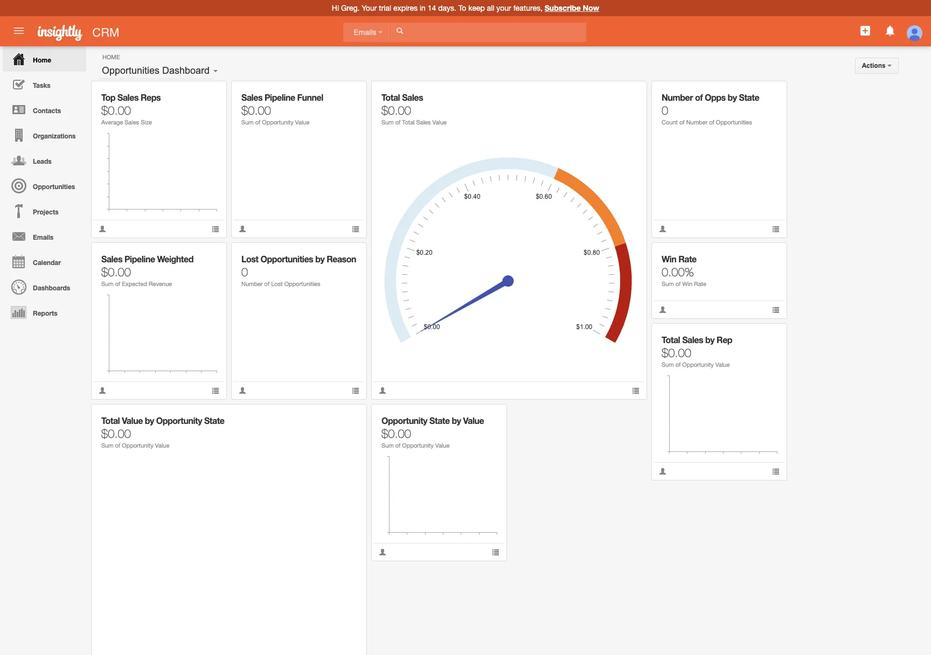 Task type: locate. For each thing, give the bounding box(es) containing it.
emails link down projects
[[3, 224, 86, 249]]

reps
[[141, 92, 161, 102]]

pipeline left funnel
[[265, 92, 295, 102]]

$0.00 down total sales link
[[382, 103, 411, 117]]

0 horizontal spatial home
[[33, 56, 51, 64]]

opportunity
[[262, 119, 294, 126], [682, 362, 714, 368], [156, 416, 202, 426], [382, 416, 427, 426], [122, 442, 153, 449], [402, 442, 434, 449]]

rate up 0.00%
[[679, 254, 697, 264]]

keep
[[468, 4, 485, 12]]

projects link
[[3, 198, 86, 224]]

state
[[739, 92, 759, 102], [204, 416, 224, 426], [430, 416, 450, 426]]

0 horizontal spatial lost
[[241, 254, 258, 264]]

1 vertical spatial emails link
[[3, 224, 86, 249]]

0 horizontal spatial state
[[204, 416, 224, 426]]

number down lost opportunities by reason "link"
[[241, 281, 263, 287]]

sum inside win rate 0.00% sum of win rate
[[662, 281, 674, 287]]

subscribe
[[545, 3, 581, 12]]

total sales link
[[382, 92, 423, 102]]

0 horizontal spatial 0
[[241, 265, 248, 279]]

of
[[695, 92, 703, 102], [255, 119, 260, 126], [395, 119, 401, 126], [680, 119, 685, 126], [709, 119, 715, 126], [115, 281, 120, 287], [264, 281, 270, 287], [676, 281, 681, 287], [676, 362, 681, 368], [115, 442, 120, 449], [395, 442, 401, 449]]

1 horizontal spatial pipeline
[[265, 92, 295, 102]]

0 vertical spatial 0
[[662, 103, 668, 117]]

of down number of opps by state "link"
[[709, 119, 715, 126]]

list image for 0
[[772, 225, 780, 233]]

sum inside opportunity state by value $0.00 sum of opportunity value
[[382, 442, 394, 449]]

$0.00
[[101, 103, 131, 117], [241, 103, 271, 117], [382, 103, 411, 117], [101, 265, 131, 279], [662, 346, 691, 360], [101, 427, 131, 441], [382, 427, 411, 441]]

value inside total sales $0.00 sum of total sales value
[[433, 119, 447, 126]]

rate
[[679, 254, 697, 264], [694, 281, 707, 287]]

$0.00 down total value by opportunity state 'link'
[[101, 427, 131, 441]]

total inside total value by opportunity state $0.00 sum of opportunity value
[[101, 416, 120, 426]]

list image
[[212, 387, 219, 394], [352, 387, 359, 394], [632, 387, 640, 394], [772, 468, 780, 475], [492, 549, 500, 556]]

number of opps by state link
[[662, 92, 759, 102]]

pipeline up "expected"
[[124, 254, 155, 264]]

your
[[362, 4, 377, 12]]

of down total value by opportunity state 'link'
[[115, 442, 120, 449]]

of left "expected"
[[115, 281, 120, 287]]

of down 0.00%
[[676, 281, 681, 287]]

by inside total sales by rep $0.00 sum of opportunity value
[[706, 335, 715, 345]]

size
[[141, 119, 152, 126]]

emails
[[354, 28, 379, 37], [33, 233, 53, 241]]

rate down "win rate" link
[[694, 281, 707, 287]]

of inside sales pipeline funnel $0.00 sum of opportunity value
[[255, 119, 260, 126]]

1 vertical spatial 0
[[241, 265, 248, 279]]

win rate link
[[662, 254, 697, 264]]

sum inside 'sales pipeline weighted $0.00 sum of expected revenue'
[[101, 281, 114, 287]]

0 horizontal spatial wrench image
[[204, 89, 212, 96]]

by inside opportunity state by value $0.00 sum of opportunity value
[[452, 416, 461, 426]]

1 horizontal spatial emails link
[[343, 23, 390, 42]]

$0.00 inside opportunity state by value $0.00 sum of opportunity value
[[382, 427, 411, 441]]

number up count
[[662, 92, 693, 102]]

list image for value
[[492, 549, 500, 556]]

value inside total sales by rep $0.00 sum of opportunity value
[[716, 362, 730, 368]]

1 vertical spatial win
[[682, 281, 693, 287]]

of down sales pipeline funnel link
[[255, 119, 260, 126]]

0
[[662, 103, 668, 117], [241, 265, 248, 279]]

of down total sales by rep link
[[676, 362, 681, 368]]

value inside sales pipeline funnel $0.00 sum of opportunity value
[[295, 119, 310, 126]]

of down opportunity state by value link
[[395, 442, 401, 449]]

emails link down your
[[343, 23, 390, 42]]

of inside total value by opportunity state $0.00 sum of opportunity value
[[115, 442, 120, 449]]

total value by opportunity state link
[[101, 416, 224, 426]]

$0.00 up the average
[[101, 103, 131, 117]]

total for state
[[101, 416, 120, 426]]

win down 0.00%
[[682, 281, 693, 287]]

0 vertical spatial emails
[[354, 28, 379, 37]]

$0.00 down total sales by rep link
[[662, 346, 691, 360]]

win
[[662, 254, 676, 264], [682, 281, 693, 287]]

home
[[102, 54, 120, 60], [33, 56, 51, 64]]

total sales by rep link
[[662, 335, 732, 345]]

0 vertical spatial lost
[[241, 254, 258, 264]]

expires
[[393, 4, 418, 12]]

total for $0.00
[[662, 335, 680, 345]]

user image
[[659, 306, 667, 314], [99, 387, 106, 394], [379, 387, 386, 394], [659, 468, 667, 475]]

opportunities inside button
[[102, 65, 160, 76]]

state inside total value by opportunity state $0.00 sum of opportunity value
[[204, 416, 224, 426]]

emails down your
[[354, 28, 379, 37]]

number
[[662, 92, 693, 102], [686, 119, 708, 126], [241, 281, 263, 287]]

$0.00 inside total sales $0.00 sum of total sales value
[[382, 103, 411, 117]]

opportunities
[[102, 65, 160, 76], [716, 119, 752, 126], [33, 183, 75, 191], [261, 254, 313, 264], [284, 281, 320, 287]]

count
[[662, 119, 678, 126]]

opportunities link
[[3, 173, 86, 198]]

$0.00 up "expected"
[[101, 265, 131, 279]]

$0.00 down sales pipeline funnel link
[[241, 103, 271, 117]]

pipeline
[[265, 92, 295, 102], [124, 254, 155, 264]]

dashboard
[[162, 65, 210, 76]]

of down lost opportunities by reason "link"
[[264, 281, 270, 287]]

1 vertical spatial emails
[[33, 233, 53, 241]]

trial
[[379, 4, 391, 12]]

state inside opportunity state by value $0.00 sum of opportunity value
[[430, 416, 450, 426]]

by inside lost opportunities by reason 0 number of lost opportunities
[[315, 254, 325, 264]]

navigation
[[0, 46, 86, 325]]

contacts link
[[3, 97, 86, 122]]

days.
[[438, 4, 456, 12]]

sum inside total sales $0.00 sum of total sales value
[[382, 119, 394, 126]]

number right count
[[686, 119, 708, 126]]

2 horizontal spatial state
[[739, 92, 759, 102]]

wrench image
[[204, 89, 212, 96], [624, 89, 632, 96], [765, 251, 772, 258]]

lost opportunities by reason 0 number of lost opportunities
[[241, 254, 356, 287]]

tasks link
[[3, 72, 86, 97]]

2 vertical spatial number
[[241, 281, 263, 287]]

list image for sum
[[632, 387, 640, 394]]

lost
[[241, 254, 258, 264], [271, 281, 283, 287]]

to
[[458, 4, 466, 12]]

opportunities inside number of opps by state 0 count of number of opportunities
[[716, 119, 752, 126]]

organizations link
[[3, 122, 86, 148]]

0 horizontal spatial win
[[662, 254, 676, 264]]

of inside lost opportunities by reason 0 number of lost opportunities
[[264, 281, 270, 287]]

sum inside total value by opportunity state $0.00 sum of opportunity value
[[101, 442, 114, 449]]

emails link
[[343, 23, 390, 42], [3, 224, 86, 249]]

user image
[[99, 225, 106, 233], [239, 225, 246, 233], [659, 225, 667, 233], [239, 387, 246, 394], [379, 549, 386, 556]]

pipeline inside 'sales pipeline weighted $0.00 sum of expected revenue'
[[124, 254, 155, 264]]

sales
[[117, 92, 138, 102], [241, 92, 262, 102], [402, 92, 423, 102], [125, 119, 139, 126], [416, 119, 431, 126], [101, 254, 122, 264], [682, 335, 703, 345]]

sales pipeline weighted link
[[101, 254, 193, 264]]

sales pipeline funnel link
[[241, 92, 323, 102]]

sum inside total sales by rep $0.00 sum of opportunity value
[[662, 362, 674, 368]]

home up tasks link
[[33, 56, 51, 64]]

total inside total sales by rep $0.00 sum of opportunity value
[[662, 335, 680, 345]]

by
[[728, 92, 737, 102], [315, 254, 325, 264], [706, 335, 715, 345], [145, 416, 154, 426], [452, 416, 461, 426]]

of inside win rate 0.00% sum of win rate
[[676, 281, 681, 287]]

home down crm
[[102, 54, 120, 60]]

wrench image
[[344, 89, 352, 96], [765, 89, 772, 96], [204, 251, 212, 258], [344, 251, 352, 258], [765, 331, 772, 339], [344, 412, 352, 420], [484, 412, 492, 420]]

list image for of
[[352, 225, 359, 233]]

top sales reps link
[[101, 92, 161, 102]]

0 vertical spatial pipeline
[[265, 92, 295, 102]]

win up 0.00%
[[662, 254, 676, 264]]

of down total sales link
[[395, 119, 401, 126]]

total
[[382, 92, 400, 102], [402, 119, 415, 126], [662, 335, 680, 345], [101, 416, 120, 426]]

value
[[295, 119, 310, 126], [433, 119, 447, 126], [716, 362, 730, 368], [122, 416, 143, 426], [463, 416, 484, 426], [155, 442, 169, 449], [435, 442, 450, 449]]

emails up calendar link
[[33, 233, 53, 241]]

by for total sales by rep
[[706, 335, 715, 345]]

now
[[583, 3, 599, 12]]

by inside total value by opportunity state $0.00 sum of opportunity value
[[145, 416, 154, 426]]

1 horizontal spatial wrench image
[[624, 89, 632, 96]]

1 horizontal spatial emails
[[354, 28, 379, 37]]

total for of
[[382, 92, 400, 102]]

1 horizontal spatial 0
[[662, 103, 668, 117]]

subscribe now link
[[545, 3, 599, 12]]

1 horizontal spatial lost
[[271, 281, 283, 287]]

1 vertical spatial pipeline
[[124, 254, 155, 264]]

home link
[[3, 46, 86, 72]]

user image for 0
[[659, 225, 667, 233]]

1 horizontal spatial win
[[682, 281, 693, 287]]

list image
[[212, 225, 219, 233], [352, 225, 359, 233], [772, 225, 780, 233], [772, 306, 780, 314]]

$0.00 inside 'sales pipeline weighted $0.00 sum of expected revenue'
[[101, 265, 131, 279]]

1 horizontal spatial state
[[430, 416, 450, 426]]

total value by opportunity state $0.00 sum of opportunity value
[[101, 416, 224, 449]]

0 horizontal spatial pipeline
[[124, 254, 155, 264]]

of left opps at the top
[[695, 92, 703, 102]]

funnel
[[297, 92, 323, 102]]

sum
[[241, 119, 254, 126], [382, 119, 394, 126], [101, 281, 114, 287], [662, 281, 674, 287], [662, 362, 674, 368], [101, 442, 114, 449], [382, 442, 394, 449]]

opportunities dashboard
[[102, 65, 210, 76]]

pipeline inside sales pipeline funnel $0.00 sum of opportunity value
[[265, 92, 295, 102]]

None text field
[[390, 23, 586, 42]]

$0.00 down opportunity state by value link
[[382, 427, 411, 441]]

state inside number of opps by state 0 count of number of opportunities
[[739, 92, 759, 102]]



Task type: vqa. For each thing, say whether or not it's contained in the screenshot.
Sales Pipeline Funnel $0.00 Sum of Opportunity Value
yes



Task type: describe. For each thing, give the bounding box(es) containing it.
of right count
[[680, 119, 685, 126]]

$0.00 inside total sales by rep $0.00 sum of opportunity value
[[662, 346, 691, 360]]

reports
[[33, 309, 57, 317]]

user image for sales
[[99, 225, 106, 233]]

user image for weighted
[[99, 387, 106, 394]]

1 vertical spatial rate
[[694, 281, 707, 287]]

wrench image for $0.00
[[624, 89, 632, 96]]

list image for $0.00
[[212, 387, 219, 394]]

pipeline for weighted
[[124, 254, 155, 264]]

top sales reps $0.00 average sales size
[[101, 92, 161, 126]]

features,
[[513, 4, 543, 12]]

expected
[[122, 281, 147, 287]]

state for 0
[[739, 92, 759, 102]]

sales inside 'sales pipeline weighted $0.00 sum of expected revenue'
[[101, 254, 122, 264]]

sales inside total sales by rep $0.00 sum of opportunity value
[[682, 335, 703, 345]]

user image for of
[[239, 225, 246, 233]]

by for opportunity state by value
[[452, 416, 461, 426]]

total sales by rep $0.00 sum of opportunity value
[[662, 335, 732, 368]]

0 vertical spatial number
[[662, 92, 693, 102]]

number of opps by state 0 count of number of opportunities
[[662, 92, 759, 126]]

hi greg. your trial expires in 14 days. to keep all your features, subscribe now
[[332, 3, 599, 12]]

contacts
[[33, 107, 61, 115]]

in
[[420, 4, 426, 12]]

total sales $0.00 sum of total sales value
[[382, 92, 447, 126]]

crm
[[92, 26, 119, 39]]

lost opportunities by reason link
[[241, 254, 356, 264]]

opportunity state by value $0.00 sum of opportunity value
[[382, 416, 484, 449]]

$0.00 inside top sales reps $0.00 average sales size
[[101, 103, 131, 117]]

1 horizontal spatial home
[[102, 54, 120, 60]]

dashboards
[[33, 284, 70, 292]]

0 inside lost opportunities by reason 0 number of lost opportunities
[[241, 265, 248, 279]]

organizations
[[33, 132, 76, 140]]

actions
[[862, 62, 888, 70]]

0 vertical spatial emails link
[[343, 23, 390, 42]]

state for $0.00
[[204, 416, 224, 426]]

by inside number of opps by state 0 count of number of opportunities
[[728, 92, 737, 102]]

0 horizontal spatial emails
[[33, 233, 53, 241]]

sum inside sales pipeline funnel $0.00 sum of opportunity value
[[241, 119, 254, 126]]

opportunity state by value link
[[382, 416, 484, 426]]

of inside total sales $0.00 sum of total sales value
[[395, 119, 401, 126]]

list image for sales
[[212, 225, 219, 233]]

0.00%
[[662, 265, 694, 279]]

sales pipeline weighted $0.00 sum of expected revenue
[[101, 254, 193, 287]]

notifications image
[[884, 24, 897, 37]]

2 horizontal spatial wrench image
[[765, 251, 772, 258]]

weighted
[[157, 254, 193, 264]]

user image for sum
[[379, 549, 386, 556]]

1 vertical spatial number
[[686, 119, 708, 126]]

by for lost opportunities by reason
[[315, 254, 325, 264]]

reports link
[[3, 300, 86, 325]]

wrench image for reps
[[204, 89, 212, 96]]

projects
[[33, 208, 59, 216]]

by for total value by opportunity state
[[145, 416, 154, 426]]

calendar link
[[3, 249, 86, 274]]

0 horizontal spatial emails link
[[3, 224, 86, 249]]

dashboards link
[[3, 274, 86, 300]]

0 inside number of opps by state 0 count of number of opportunities
[[662, 103, 668, 117]]

of inside 'sales pipeline weighted $0.00 sum of expected revenue'
[[115, 281, 120, 287]]

user image for by
[[659, 468, 667, 475]]

$0.00 inside sales pipeline funnel $0.00 sum of opportunity value
[[241, 103, 271, 117]]

opportunity inside total sales by rep $0.00 sum of opportunity value
[[682, 362, 714, 368]]

opportunities dashboard button
[[98, 63, 213, 79]]

opportunity inside sales pipeline funnel $0.00 sum of opportunity value
[[262, 119, 294, 126]]

leads
[[33, 157, 52, 165]]

hi
[[332, 4, 339, 12]]

1 vertical spatial lost
[[271, 281, 283, 287]]

calendar
[[33, 259, 61, 267]]

navigation containing home
[[0, 46, 86, 325]]

pipeline for funnel
[[265, 92, 295, 102]]

0 vertical spatial win
[[662, 254, 676, 264]]

of inside total sales by rep $0.00 sum of opportunity value
[[676, 362, 681, 368]]

top
[[101, 92, 115, 102]]

0 vertical spatial rate
[[679, 254, 697, 264]]

your
[[497, 4, 511, 12]]

reason
[[327, 254, 356, 264]]

user image for $0.00
[[379, 387, 386, 394]]

win rate 0.00% sum of win rate
[[662, 254, 707, 287]]

white image
[[396, 27, 404, 34]]

list image for rep
[[772, 468, 780, 475]]

greg.
[[341, 4, 360, 12]]

rep
[[717, 335, 732, 345]]

tasks
[[33, 81, 51, 89]]

average
[[101, 119, 123, 126]]

$0.00 inside total value by opportunity state $0.00 sum of opportunity value
[[101, 427, 131, 441]]

sales inside sales pipeline funnel $0.00 sum of opportunity value
[[241, 92, 262, 102]]

revenue
[[149, 281, 172, 287]]

sales pipeline funnel $0.00 sum of opportunity value
[[241, 92, 323, 126]]

opps
[[705, 92, 726, 102]]

number inside lost opportunities by reason 0 number of lost opportunities
[[241, 281, 263, 287]]

14
[[428, 4, 436, 12]]

all
[[487, 4, 494, 12]]

leads link
[[3, 148, 86, 173]]

of inside opportunity state by value $0.00 sum of opportunity value
[[395, 442, 401, 449]]

actions button
[[855, 58, 899, 74]]



